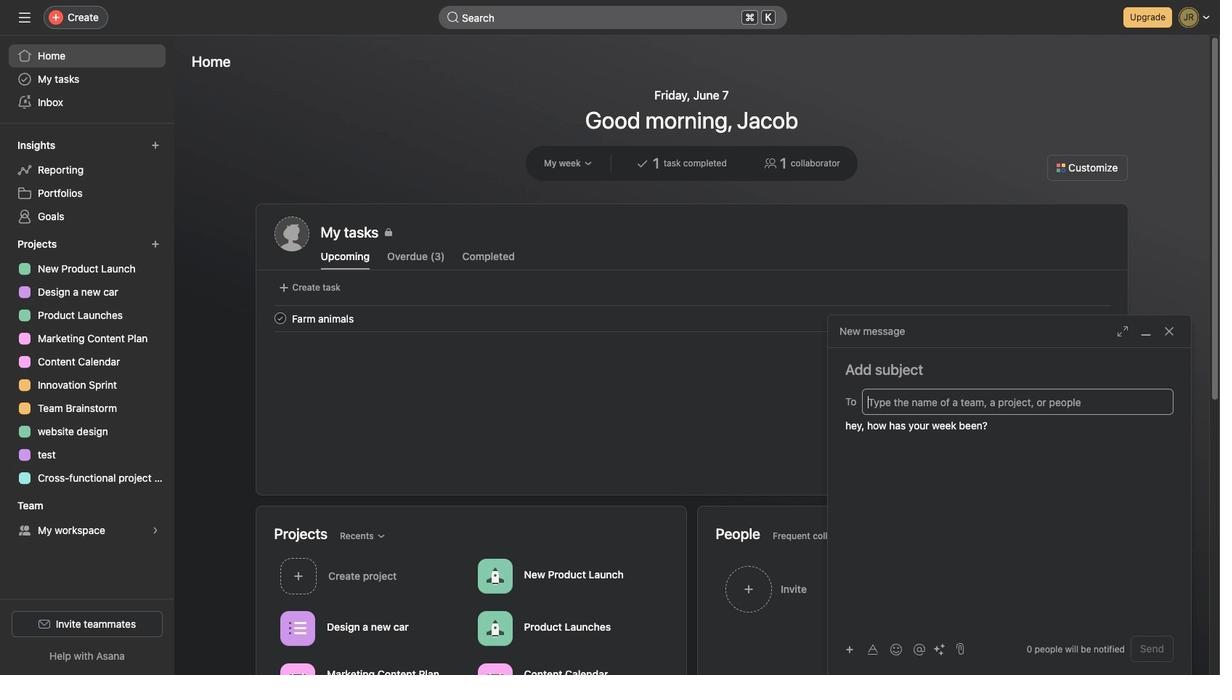 Task type: vqa. For each thing, say whether or not it's contained in the screenshot.
cell
yes



Task type: describe. For each thing, give the bounding box(es) containing it.
Add subject text field
[[828, 360, 1192, 380]]

see details, my workspace image
[[151, 526, 160, 535]]

calendar image
[[486, 672, 504, 675]]

insert an object image
[[846, 645, 855, 654]]

projects element
[[0, 231, 174, 493]]

hide sidebar image
[[19, 12, 31, 23]]

list image
[[289, 619, 306, 637]]

isinverse image
[[448, 12, 459, 23]]

calendar image
[[289, 672, 306, 675]]

rocket image
[[486, 567, 504, 585]]

mark complete image
[[271, 310, 289, 327]]

minimize image
[[1141, 326, 1152, 337]]

expand popout to full screen image
[[1118, 326, 1129, 337]]

teams element
[[0, 493, 174, 545]]



Task type: locate. For each thing, give the bounding box(es) containing it.
Mark complete checkbox
[[271, 310, 289, 327]]

new insights image
[[151, 141, 160, 150]]

add profile photo image
[[274, 217, 309, 251]]

global element
[[0, 36, 174, 123]]

cell
[[866, 393, 1169, 411]]

dialog
[[828, 315, 1192, 675]]

new project or portfolio image
[[151, 240, 160, 249]]

toolbar
[[840, 638, 950, 659]]

rocket image
[[486, 619, 504, 637]]

Search tasks, projects, and more text field
[[439, 6, 788, 29]]

insights element
[[0, 132, 174, 231]]

None field
[[439, 6, 788, 29]]

at mention image
[[914, 643, 926, 655]]

list item
[[257, 305, 1128, 331]]

close image
[[1164, 326, 1176, 337]]



